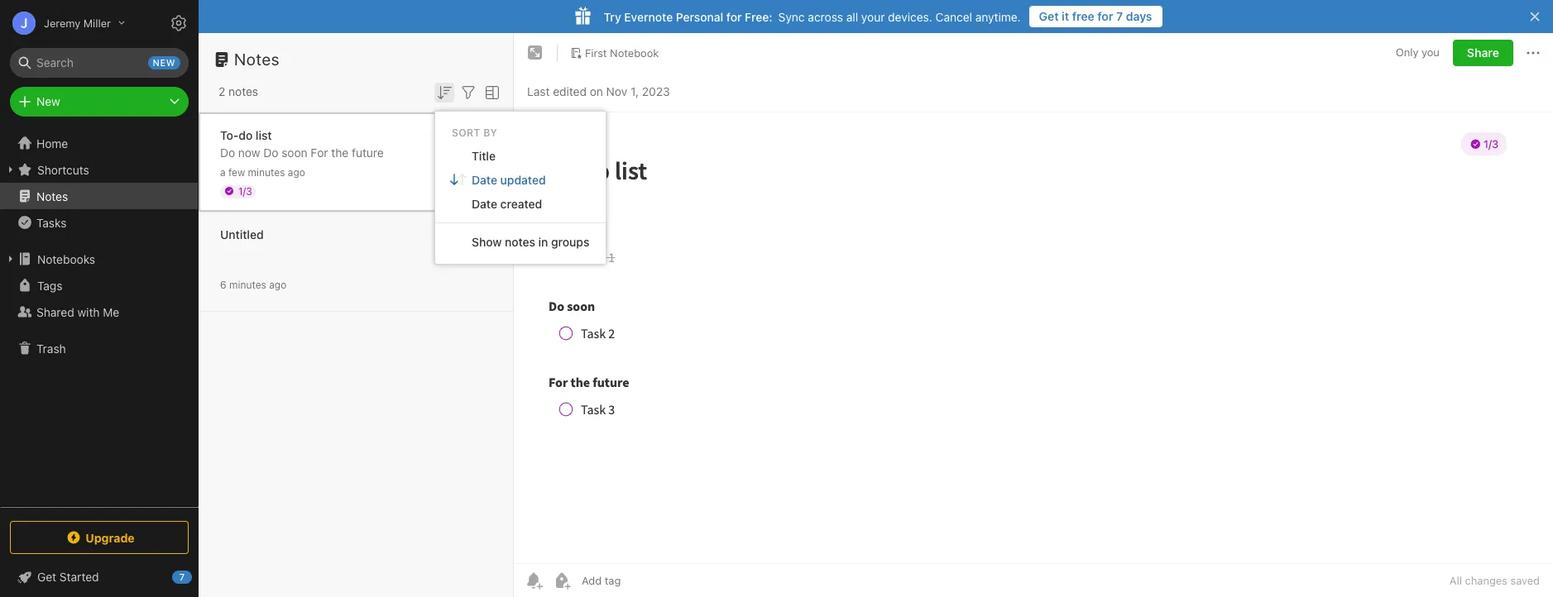 Task type: vqa. For each thing, say whether or not it's contained in the screenshot.
Settings
no



Task type: locate. For each thing, give the bounding box(es) containing it.
Search text field
[[22, 48, 177, 78]]

notes inside dropdown list menu
[[505, 235, 536, 249]]

on
[[590, 84, 603, 98]]

Help and Learning task checklist field
[[0, 565, 199, 591]]

0 horizontal spatial notes
[[229, 84, 258, 98]]

by
[[484, 126, 498, 139]]

do down to-
[[220, 145, 235, 159]]

more actions image
[[1524, 43, 1544, 63]]

0 vertical spatial get
[[1039, 9, 1059, 23]]

minutes
[[248, 166, 285, 178], [229, 279, 266, 291]]

tags button
[[0, 272, 198, 299]]

1 horizontal spatial notes
[[234, 50, 280, 69]]

1 vertical spatial get
[[37, 570, 56, 584]]

notes up tasks
[[36, 189, 68, 203]]

settings image
[[169, 13, 189, 33]]

to-
[[220, 128, 239, 142]]

shared with me
[[36, 305, 119, 319]]

0 horizontal spatial notes
[[36, 189, 68, 203]]

2 date from the top
[[472, 197, 497, 211]]

note window element
[[514, 33, 1554, 598]]

7 inside help and learning task checklist field
[[179, 572, 185, 583]]

sync
[[779, 10, 805, 24]]

edited
[[553, 84, 587, 98]]

1 horizontal spatial get
[[1039, 9, 1059, 23]]

1 do from the left
[[220, 145, 235, 159]]

0 vertical spatial 7
[[1117, 9, 1123, 23]]

for right free
[[1098, 9, 1114, 23]]

1/3
[[238, 185, 252, 197]]

do down the list
[[263, 145, 278, 159]]

trash
[[36, 341, 66, 356]]

1 vertical spatial minutes
[[229, 279, 266, 291]]

all
[[847, 10, 858, 24]]

0 vertical spatial date
[[472, 173, 497, 187]]

1 vertical spatial date
[[472, 197, 497, 211]]

0 horizontal spatial ago
[[269, 279, 287, 291]]

0 horizontal spatial 7
[[179, 572, 185, 583]]

a few minutes ago
[[220, 166, 305, 178]]

started
[[59, 570, 99, 584]]

notes right 2
[[229, 84, 258, 98]]

1 horizontal spatial for
[[1098, 9, 1114, 23]]

Account field
[[0, 7, 125, 40]]

2 do from the left
[[263, 145, 278, 159]]

2 for from the left
[[727, 10, 742, 24]]

jeremy
[[44, 16, 81, 29]]

tags
[[37, 279, 62, 293]]

1 for from the left
[[1098, 9, 1114, 23]]

groups
[[551, 235, 590, 249]]

1 vertical spatial notes
[[36, 189, 68, 203]]

get it free for 7 days button
[[1029, 6, 1163, 27]]

new button
[[10, 87, 189, 117]]

share
[[1467, 46, 1500, 60]]

for
[[1098, 9, 1114, 23], [727, 10, 742, 24]]

do
[[220, 145, 235, 159], [263, 145, 278, 159]]

for left free:
[[727, 10, 742, 24]]

tree
[[0, 130, 199, 507]]

add tag image
[[552, 571, 572, 591]]

get inside button
[[1039, 9, 1059, 23]]

get
[[1039, 9, 1059, 23], [37, 570, 56, 584]]

0 vertical spatial notes
[[234, 50, 280, 69]]

minutes right 6
[[229, 279, 266, 291]]

0 horizontal spatial get
[[37, 570, 56, 584]]

0 vertical spatial notes
[[229, 84, 258, 98]]

home link
[[0, 130, 199, 156]]

date down the date updated
[[472, 197, 497, 211]]

add filters image
[[459, 83, 478, 102]]

date created link
[[435, 192, 606, 216]]

title
[[472, 149, 496, 163]]

date
[[472, 173, 497, 187], [472, 197, 497, 211]]

notes
[[229, 84, 258, 98], [505, 235, 536, 249]]

the
[[331, 145, 349, 159]]

notes for 2
[[229, 84, 258, 98]]

try
[[604, 10, 621, 24]]

new search field
[[22, 48, 180, 78]]

get inside help and learning task checklist field
[[37, 570, 56, 584]]

View options field
[[478, 81, 502, 102]]

1 horizontal spatial do
[[263, 145, 278, 159]]

date updated
[[472, 173, 546, 187]]

date down "title"
[[472, 173, 497, 187]]

notes up 2 notes
[[234, 50, 280, 69]]

get left it
[[1039, 9, 1059, 23]]

do
[[239, 128, 253, 142]]

minutes down now
[[248, 166, 285, 178]]

home
[[36, 136, 68, 150]]

first notebook button
[[565, 41, 665, 65]]

for for free:
[[727, 10, 742, 24]]

2 notes
[[219, 84, 258, 98]]

devices.
[[888, 10, 933, 24]]

all
[[1450, 574, 1463, 588]]

date for date created
[[472, 197, 497, 211]]

2
[[219, 84, 225, 98]]

ago
[[288, 166, 305, 178], [269, 279, 287, 291]]

1 date from the top
[[472, 173, 497, 187]]

new
[[36, 94, 60, 108]]

notes left in
[[505, 235, 536, 249]]

notes
[[234, 50, 280, 69], [36, 189, 68, 203]]

0 horizontal spatial for
[[727, 10, 742, 24]]

1 horizontal spatial notes
[[505, 235, 536, 249]]

with
[[77, 305, 100, 319]]

try evernote personal for free: sync across all your devices. cancel anytime.
[[604, 10, 1021, 24]]

title link
[[435, 144, 606, 168]]

1 horizontal spatial 7
[[1117, 9, 1123, 23]]

new
[[153, 57, 175, 68]]

get started
[[37, 570, 99, 584]]

for
[[311, 145, 328, 159]]

ago right 6
[[269, 279, 287, 291]]

1 vertical spatial notes
[[505, 235, 536, 249]]

show notes in groups link
[[435, 230, 606, 254]]

trash link
[[0, 335, 198, 362]]

upgrade button
[[10, 521, 189, 555]]

dropdown list menu
[[435, 144, 606, 254]]

for inside button
[[1098, 9, 1114, 23]]

first
[[585, 46, 607, 59]]

7
[[1117, 9, 1123, 23], [179, 572, 185, 583]]

0 vertical spatial ago
[[288, 166, 305, 178]]

7 left click to collapse image
[[179, 572, 185, 583]]

across
[[808, 10, 843, 24]]

ago down the soon
[[288, 166, 305, 178]]

7 inside button
[[1117, 9, 1123, 23]]

1 vertical spatial 7
[[179, 572, 185, 583]]

get left "started"
[[37, 570, 56, 584]]

updated
[[500, 173, 546, 187]]

Sort options field
[[435, 81, 454, 102]]

0 horizontal spatial do
[[220, 145, 235, 159]]

notes inside note list "element"
[[229, 84, 258, 98]]

shared with me link
[[0, 299, 198, 325]]

7 left "days"
[[1117, 9, 1123, 23]]



Task type: describe. For each thing, give the bounding box(es) containing it.
shared
[[36, 305, 74, 319]]

miller
[[83, 16, 111, 29]]

notes inside 'link'
[[36, 189, 68, 203]]

future
[[352, 145, 384, 159]]

personal
[[676, 10, 724, 24]]

me
[[103, 305, 119, 319]]

it
[[1062, 9, 1070, 23]]

first notebook
[[585, 46, 659, 59]]

2023
[[642, 84, 670, 98]]

tasks button
[[0, 209, 198, 236]]

all changes saved
[[1450, 574, 1540, 588]]

notebook
[[610, 46, 659, 59]]

your
[[862, 10, 885, 24]]

notes link
[[0, 183, 198, 209]]

notes inside note list "element"
[[234, 50, 280, 69]]

click to collapse image
[[192, 567, 205, 587]]

last edited on nov 1, 2023
[[527, 84, 670, 98]]

note list element
[[199, 33, 514, 598]]

6 minutes ago
[[220, 279, 287, 291]]

saved
[[1511, 574, 1540, 588]]

get for get started
[[37, 570, 56, 584]]

in
[[539, 235, 548, 249]]

1 vertical spatial ago
[[269, 279, 287, 291]]

anytime.
[[976, 10, 1021, 24]]

share button
[[1453, 40, 1514, 66]]

Note Editor text field
[[514, 113, 1554, 564]]

jeremy miller
[[44, 16, 111, 29]]

tasks
[[36, 216, 67, 230]]

only
[[1396, 46, 1419, 59]]

shortcuts button
[[0, 156, 198, 183]]

notes for show
[[505, 235, 536, 249]]

evernote
[[624, 10, 673, 24]]

shortcuts
[[37, 163, 89, 177]]

expand notebooks image
[[4, 252, 17, 266]]

cancel
[[936, 10, 973, 24]]

1,
[[631, 84, 639, 98]]

list
[[256, 128, 272, 142]]

0 vertical spatial minutes
[[248, 166, 285, 178]]

free:
[[745, 10, 773, 24]]

upgrade
[[85, 531, 135, 545]]

few
[[228, 166, 245, 178]]

show
[[472, 235, 502, 249]]

expand note image
[[526, 43, 545, 63]]

days
[[1126, 9, 1153, 23]]

a
[[220, 166, 226, 178]]

soon
[[282, 145, 308, 159]]

untitled
[[220, 227, 264, 241]]

Add filters field
[[459, 81, 478, 102]]

for for 7
[[1098, 9, 1114, 23]]

date for date updated
[[472, 173, 497, 187]]

nov
[[606, 84, 628, 98]]

get for get it free for 7 days
[[1039, 9, 1059, 23]]

sort
[[452, 126, 481, 139]]

free
[[1073, 9, 1095, 23]]

notebooks link
[[0, 246, 198, 272]]

sort by
[[452, 126, 498, 139]]

More actions field
[[1524, 40, 1544, 66]]

1 horizontal spatial ago
[[288, 166, 305, 178]]

to-do list do now do soon for the future
[[220, 128, 384, 159]]

date created
[[472, 197, 542, 211]]

changes
[[1466, 574, 1508, 588]]

show notes in groups
[[472, 235, 590, 249]]

6
[[220, 279, 226, 291]]

Add tag field
[[580, 574, 704, 589]]

add a reminder image
[[524, 571, 544, 591]]

date updated link
[[435, 168, 606, 192]]

tree containing home
[[0, 130, 199, 507]]

notebooks
[[37, 252, 95, 266]]

get it free for 7 days
[[1039, 9, 1153, 23]]

created
[[500, 197, 542, 211]]

now
[[238, 145, 260, 159]]

last
[[527, 84, 550, 98]]

you
[[1422, 46, 1440, 59]]

only you
[[1396, 46, 1440, 59]]



